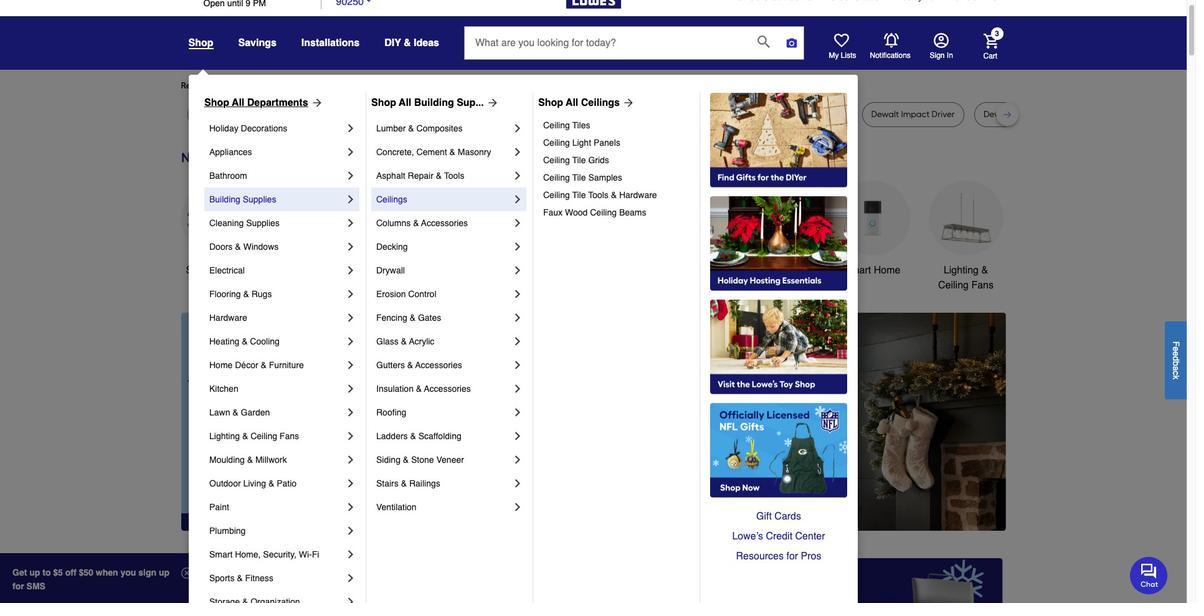 Task type: locate. For each thing, give the bounding box(es) containing it.
2 impact from the left
[[789, 109, 818, 120]]

christmas
[[477, 265, 521, 276]]

3 tile from the top
[[573, 190, 586, 200]]

tools up faux wood ceiling beams
[[589, 190, 609, 200]]

shop left electrical
[[186, 265, 209, 276]]

shop down 'more suggestions for you' link
[[372, 97, 396, 108]]

gutters & accessories
[[377, 360, 462, 370]]

2 driver from the left
[[820, 109, 843, 120]]

0 horizontal spatial bathroom link
[[209, 164, 345, 188]]

get up to 2 free select tools or batteries when you buy 1 with select purchases. image
[[184, 558, 444, 603]]

sign in button
[[930, 33, 954, 60]]

ceiling tiles link
[[544, 117, 691, 134]]

supplies
[[243, 195, 276, 204], [246, 218, 280, 228]]

0 horizontal spatial lighting & ceiling fans link
[[209, 425, 345, 448]]

asphalt
[[377, 171, 406, 181]]

1 vertical spatial accessories
[[416, 360, 462, 370]]

1 vertical spatial shop
[[186, 265, 209, 276]]

1 horizontal spatial lighting & ceiling fans
[[939, 265, 994, 291]]

off
[[65, 568, 76, 578]]

all for ceilings
[[566, 97, 579, 108]]

driver up ceiling tiles
[[527, 109, 551, 120]]

bit
[[375, 109, 385, 120], [443, 109, 453, 120], [553, 109, 563, 120], [609, 109, 619, 120], [1031, 109, 1041, 120]]

holiday decorations link
[[209, 117, 345, 140]]

furniture
[[269, 360, 304, 370]]

arrow right image inside shop all departments link
[[308, 97, 323, 109]]

3 impact from the left
[[902, 109, 930, 120]]

up right sign
[[159, 568, 170, 578]]

chevron right image for appliances
[[345, 146, 357, 158]]

masonry
[[458, 147, 492, 157]]

hardware
[[620, 190, 657, 200], [209, 313, 247, 323]]

3 drill from the left
[[746, 109, 761, 120]]

bit for dewalt drill bit
[[375, 109, 385, 120]]

christmas decorations link
[[462, 181, 536, 293]]

2 bit from the left
[[443, 109, 453, 120]]

erosion control link
[[377, 282, 512, 306]]

tiles
[[573, 120, 591, 130]]

6 dewalt from the left
[[872, 109, 900, 120]]

shop all deals
[[186, 265, 251, 276]]

lowe's home improvement account image
[[934, 33, 949, 48]]

for down "get"
[[12, 582, 24, 592]]

pros
[[801, 551, 822, 562]]

0 vertical spatial smart
[[845, 265, 872, 276]]

1 horizontal spatial decorations
[[472, 280, 526, 291]]

lumber
[[377, 123, 406, 133]]

chevron right image for doors & windows
[[345, 241, 357, 253]]

tools up erosion control
[[394, 265, 417, 276]]

outdoor for outdoor living & patio
[[209, 479, 241, 489]]

ideas
[[414, 37, 439, 49]]

1 horizontal spatial bathroom
[[758, 265, 801, 276]]

1 horizontal spatial up
[[159, 568, 170, 578]]

1 drill from the left
[[358, 109, 372, 120]]

1 driver from the left
[[527, 109, 551, 120]]

chevron right image for sports & fitness
[[345, 572, 357, 585]]

1 horizontal spatial arrow right image
[[484, 97, 499, 109]]

outdoor for outdoor tools & equipment
[[650, 265, 686, 276]]

dewalt tool
[[253, 109, 299, 120]]

lowe's home improvement lists image
[[834, 33, 849, 48]]

1 vertical spatial outdoor
[[209, 479, 241, 489]]

0 horizontal spatial bathroom
[[209, 171, 247, 181]]

dewalt for dewalt bit set
[[413, 109, 441, 120]]

for up departments
[[281, 80, 293, 91]]

4 bit from the left
[[609, 109, 619, 120]]

diy
[[385, 37, 401, 49]]

4 dewalt from the left
[[413, 109, 441, 120]]

driver down my
[[820, 109, 843, 120]]

0 vertical spatial lighting & ceiling fans
[[939, 265, 994, 291]]

0 horizontal spatial shop
[[204, 97, 229, 108]]

1 vertical spatial smart
[[209, 550, 233, 560]]

1 set from the left
[[455, 109, 468, 120]]

building supplies
[[209, 195, 276, 204]]

f e e d b a c k button
[[1166, 321, 1188, 399]]

rugs
[[252, 289, 272, 299]]

2 vertical spatial accessories
[[424, 384, 471, 394]]

for inside get up to $5 off $50 when you sign up for sms
[[12, 582, 24, 592]]

all for departments
[[232, 97, 245, 108]]

lighting
[[944, 265, 979, 276], [209, 431, 240, 441]]

stairs & railings
[[377, 479, 441, 489]]

7 dewalt from the left
[[984, 109, 1012, 120]]

arrow right image
[[308, 97, 323, 109], [484, 97, 499, 109], [983, 422, 996, 434]]

chevron right image for outdoor living & patio
[[345, 478, 357, 490]]

searches
[[243, 80, 280, 91]]

arrow right image inside shop all building sup... link
[[484, 97, 499, 109]]

siding & stone veneer
[[377, 455, 464, 465]]

more suggestions for you link
[[319, 80, 430, 92]]

ceilings link
[[377, 188, 512, 211]]

chat invite button image
[[1131, 556, 1169, 594]]

chevron right image for erosion control
[[512, 288, 524, 300]]

0 vertical spatial lighting
[[944, 265, 979, 276]]

you up shop all building sup...
[[405, 80, 420, 91]]

decorations for holiday
[[241, 123, 288, 133]]

0 vertical spatial ceilings
[[581, 97, 620, 108]]

chevron right image for ceilings
[[512, 193, 524, 206]]

chevron right image for building supplies
[[345, 193, 357, 206]]

1 tile from the top
[[573, 155, 586, 165]]

2 you from the left
[[405, 80, 420, 91]]

0 horizontal spatial lighting & ceiling fans
[[209, 431, 299, 441]]

tile down ceiling light panels
[[573, 155, 586, 165]]

2 set from the left
[[621, 109, 634, 120]]

hardware down flooring
[[209, 313, 247, 323]]

in
[[947, 51, 954, 60]]

dewalt for dewalt drill bit
[[328, 109, 356, 120]]

ceilings down asphalt
[[377, 195, 408, 204]]

3 dewalt from the left
[[328, 109, 356, 120]]

chevron right image for home décor & furniture
[[345, 359, 357, 372]]

75 percent off all artificial christmas trees, holiday lights and more. image
[[402, 313, 1006, 531]]

shop all ceilings link
[[539, 95, 635, 110]]

savings
[[238, 37, 277, 49]]

accessories for insulation & accessories
[[424, 384, 471, 394]]

all up lumber
[[399, 97, 412, 108]]

shop all ceilings
[[539, 97, 620, 108]]

for left pros
[[787, 551, 799, 562]]

0 vertical spatial tile
[[573, 155, 586, 165]]

dewalt impact driver
[[872, 109, 956, 120]]

doors & windows
[[209, 242, 279, 252]]

camera image
[[786, 37, 799, 49]]

5 dewalt from the left
[[716, 109, 744, 120]]

shop down "recommended"
[[204, 97, 229, 108]]

more suggestions for you
[[319, 80, 420, 91]]

outdoor inside 'outdoor tools & equipment'
[[650, 265, 686, 276]]

drywall link
[[377, 259, 512, 282]]

scroll to item #5 image
[[763, 509, 793, 514]]

glass & acrylic
[[377, 337, 435, 347]]

5 bit from the left
[[1031, 109, 1041, 120]]

1 vertical spatial home
[[209, 360, 233, 370]]

1 horizontal spatial impact
[[789, 109, 818, 120]]

chevron right image for glass & acrylic
[[512, 335, 524, 348]]

deals
[[225, 265, 251, 276]]

2 horizontal spatial driver
[[932, 109, 956, 120]]

shop up "recommended"
[[189, 37, 214, 49]]

3 driver from the left
[[932, 109, 956, 120]]

up to 30 percent off select grills and accessories. image
[[744, 558, 1004, 603]]

drill for dewalt drill
[[746, 109, 761, 120]]

0 horizontal spatial decorations
[[241, 123, 288, 133]]

up
[[29, 568, 40, 578], [159, 568, 170, 578]]

2 shop from the left
[[372, 97, 396, 108]]

1 horizontal spatial home
[[874, 265, 901, 276]]

accessories up roofing link
[[424, 384, 471, 394]]

e up d
[[1172, 347, 1182, 351]]

you left more
[[295, 80, 309, 91]]

1 horizontal spatial you
[[405, 80, 420, 91]]

1 you from the left
[[295, 80, 309, 91]]

faux wood ceiling beams
[[544, 208, 647, 218]]

ladders
[[377, 431, 408, 441]]

1 horizontal spatial driver
[[820, 109, 843, 120]]

for right suggestions
[[392, 80, 403, 91]]

arrow left image
[[413, 422, 425, 434]]

1 horizontal spatial bathroom link
[[742, 181, 817, 278]]

accessories down the glass & acrylic link
[[416, 360, 462, 370]]

supplies up windows
[[246, 218, 280, 228]]

all up ceiling tiles
[[566, 97, 579, 108]]

chevron right image
[[345, 122, 357, 135], [512, 122, 524, 135], [345, 170, 357, 182], [512, 170, 524, 182], [345, 193, 357, 206], [345, 241, 357, 253], [512, 241, 524, 253], [512, 264, 524, 277], [512, 288, 524, 300], [345, 312, 357, 324], [512, 335, 524, 348], [345, 383, 357, 395], [512, 430, 524, 443], [512, 478, 524, 490], [345, 501, 357, 514], [512, 501, 524, 514], [345, 549, 357, 561], [345, 572, 357, 585], [345, 596, 357, 603]]

outdoor down moulding
[[209, 479, 241, 489]]

0 horizontal spatial lighting
[[209, 431, 240, 441]]

electrical link
[[209, 259, 345, 282]]

0 vertical spatial building
[[414, 97, 454, 108]]

ventilation link
[[377, 496, 512, 519]]

get
[[12, 568, 27, 578]]

e up b
[[1172, 351, 1182, 356]]

0 vertical spatial decorations
[[241, 123, 288, 133]]

ceilings
[[581, 97, 620, 108], [377, 195, 408, 204]]

for inside resources for pros link
[[787, 551, 799, 562]]

chevron right image
[[345, 146, 357, 158], [512, 146, 524, 158], [512, 193, 524, 206], [345, 217, 357, 229], [512, 217, 524, 229], [345, 264, 357, 277], [345, 288, 357, 300], [512, 312, 524, 324], [345, 335, 357, 348], [345, 359, 357, 372], [512, 359, 524, 372], [512, 383, 524, 395], [345, 406, 357, 419], [512, 406, 524, 419], [345, 430, 357, 443], [345, 454, 357, 466], [512, 454, 524, 466], [345, 478, 357, 490], [345, 525, 357, 537]]

chevron right image for roofing
[[512, 406, 524, 419]]

gift cards
[[757, 511, 802, 522]]

1 shop from the left
[[204, 97, 229, 108]]

1 e from the top
[[1172, 347, 1182, 351]]

1 horizontal spatial ceilings
[[581, 97, 620, 108]]

3 bit from the left
[[553, 109, 563, 120]]

sign
[[930, 51, 945, 60]]

smart for smart home
[[845, 265, 872, 276]]

& inside the lighting & ceiling fans
[[982, 265, 989, 276]]

gates
[[418, 313, 442, 323]]

up left to
[[29, 568, 40, 578]]

decorations down dewalt tool
[[241, 123, 288, 133]]

chevron right image for stairs & railings
[[512, 478, 524, 490]]

supplies for cleaning supplies
[[246, 218, 280, 228]]

0 horizontal spatial impact
[[497, 109, 525, 120]]

0 horizontal spatial home
[[209, 360, 233, 370]]

cart
[[984, 51, 998, 60]]

home inside "link"
[[209, 360, 233, 370]]

lawn & garden
[[209, 408, 270, 418]]

for
[[281, 80, 293, 91], [392, 80, 403, 91], [787, 551, 799, 562], [12, 582, 24, 592]]

tools down concrete, cement & masonry 'link'
[[444, 171, 465, 181]]

0 horizontal spatial driver
[[527, 109, 551, 120]]

chevron right image for plumbing
[[345, 525, 357, 537]]

hardware up beams
[[620, 190, 657, 200]]

1 horizontal spatial lighting
[[944, 265, 979, 276]]

patio
[[277, 479, 297, 489]]

all
[[232, 97, 245, 108], [399, 97, 412, 108], [566, 97, 579, 108], [212, 265, 223, 276]]

chevron right image for heating & cooling
[[345, 335, 357, 348]]

None search field
[[464, 26, 805, 71]]

asphalt repair & tools link
[[377, 164, 512, 188]]

chevron right image for kitchen
[[345, 383, 357, 395]]

0 horizontal spatial building
[[209, 195, 241, 204]]

2 drill from the left
[[592, 109, 606, 120]]

f
[[1172, 341, 1182, 347]]

shop for shop all building sup...
[[372, 97, 396, 108]]

tile up wood
[[573, 190, 586, 200]]

asphalt repair & tools
[[377, 171, 465, 181]]

chevron right image for fencing & gates
[[512, 312, 524, 324]]

composites
[[417, 123, 463, 133]]

cooling
[[250, 337, 280, 347]]

building up the dewalt bit set
[[414, 97, 454, 108]]

2 dewalt from the left
[[253, 109, 281, 120]]

1 horizontal spatial smart
[[845, 265, 872, 276]]

0 horizontal spatial set
[[455, 109, 468, 120]]

2 vertical spatial tile
[[573, 190, 586, 200]]

1 bit from the left
[[375, 109, 385, 120]]

0 horizontal spatial ceilings
[[377, 195, 408, 204]]

control
[[409, 289, 437, 299]]

accessories up decking link
[[421, 218, 468, 228]]

security,
[[263, 550, 297, 560]]

2 horizontal spatial set
[[1043, 109, 1056, 120]]

2 horizontal spatial impact
[[902, 109, 930, 120]]

veneer
[[437, 455, 464, 465]]

1 horizontal spatial outdoor
[[650, 265, 686, 276]]

0 vertical spatial outdoor
[[650, 265, 686, 276]]

4 drill from the left
[[1014, 109, 1029, 120]]

sup...
[[457, 97, 484, 108]]

chevron right image for lumber & composites
[[512, 122, 524, 135]]

1 vertical spatial fans
[[280, 431, 299, 441]]

holiday hosting essentials. image
[[711, 196, 848, 291]]

building up cleaning
[[209, 195, 241, 204]]

appliances
[[209, 147, 252, 157]]

0 horizontal spatial up
[[29, 568, 40, 578]]

all left deals
[[212, 265, 223, 276]]

bit for dewalt drill bit set
[[1031, 109, 1041, 120]]

gutters
[[377, 360, 405, 370]]

3 shop from the left
[[539, 97, 564, 108]]

smart
[[845, 265, 872, 276], [209, 550, 233, 560]]

0 horizontal spatial you
[[295, 80, 309, 91]]

2 tile from the top
[[573, 173, 586, 183]]

1 dewalt from the left
[[197, 109, 224, 120]]

holiday decorations
[[209, 123, 288, 133]]

all down recommended searches for you
[[232, 97, 245, 108]]

1 vertical spatial tile
[[573, 173, 586, 183]]

chevron right image for asphalt repair & tools
[[512, 170, 524, 182]]

smart for smart home, security, wi-fi
[[209, 550, 233, 560]]

chevron down image
[[364, 0, 374, 5]]

savings button
[[238, 32, 277, 54]]

cement
[[417, 147, 447, 157]]

1 vertical spatial supplies
[[246, 218, 280, 228]]

supplies up cleaning supplies
[[243, 195, 276, 204]]

tile
[[573, 155, 586, 165], [573, 173, 586, 183], [573, 190, 586, 200]]

ceiling
[[544, 120, 570, 130], [544, 138, 570, 148], [544, 155, 570, 165], [544, 173, 570, 183], [544, 190, 570, 200], [591, 208, 617, 218], [939, 280, 969, 291], [251, 431, 277, 441]]

$50
[[79, 568, 93, 578]]

0 horizontal spatial hardware
[[209, 313, 247, 323]]

new deals every day during 25 days of deals image
[[181, 147, 1006, 168]]

0 vertical spatial fans
[[972, 280, 994, 291]]

1 horizontal spatial lighting & ceiling fans link
[[929, 181, 1004, 293]]

1 up from the left
[[29, 568, 40, 578]]

0 vertical spatial accessories
[[421, 218, 468, 228]]

1 vertical spatial decorations
[[472, 280, 526, 291]]

driver down "sign in"
[[932, 109, 956, 120]]

decorations for christmas
[[472, 280, 526, 291]]

1 impact from the left
[[497, 109, 525, 120]]

1 horizontal spatial fans
[[972, 280, 994, 291]]

plumbing link
[[209, 519, 345, 543]]

lowe's home improvement notification center image
[[884, 33, 899, 48]]

shop button
[[189, 37, 214, 49]]

appliances link
[[209, 140, 345, 164]]

decorations down christmas
[[472, 280, 526, 291]]

columns & accessories
[[377, 218, 468, 228]]

paint link
[[209, 496, 345, 519]]

1 vertical spatial ceilings
[[377, 195, 408, 204]]

dewalt for dewalt
[[197, 109, 224, 120]]

0 horizontal spatial smart
[[209, 550, 233, 560]]

0 vertical spatial bathroom
[[209, 171, 247, 181]]

sms
[[27, 582, 45, 592]]

gift cards link
[[711, 507, 848, 527]]

outdoor up equipment
[[650, 265, 686, 276]]

0 vertical spatial supplies
[[243, 195, 276, 204]]

arrow right image for shop all departments
[[308, 97, 323, 109]]

0 vertical spatial home
[[874, 265, 901, 276]]

1 vertical spatial lighting & ceiling fans
[[209, 431, 299, 441]]

1 horizontal spatial set
[[621, 109, 634, 120]]

0 horizontal spatial outdoor
[[209, 479, 241, 489]]

scroll to item #4 element
[[731, 507, 763, 515]]

set
[[455, 109, 468, 120], [621, 109, 634, 120], [1043, 109, 1056, 120]]

0 horizontal spatial arrow right image
[[308, 97, 323, 109]]

0 vertical spatial hardware
[[620, 190, 657, 200]]

chevron right image for lighting & ceiling fans
[[345, 430, 357, 443]]

tile down ceiling tile grids
[[573, 173, 586, 183]]

find gifts for the diyer. image
[[711, 93, 848, 188]]

drill for dewalt drill bit
[[358, 109, 372, 120]]

chevron right image for columns & accessories
[[512, 217, 524, 229]]

you for recommended searches for you
[[295, 80, 309, 91]]

shop all building sup... link
[[372, 95, 499, 110]]

shop up impact driver bit
[[539, 97, 564, 108]]

2 horizontal spatial shop
[[539, 97, 564, 108]]

flooring & rugs
[[209, 289, 272, 299]]

1 horizontal spatial shop
[[372, 97, 396, 108]]

bit for impact driver bit
[[553, 109, 563, 120]]

1 vertical spatial building
[[209, 195, 241, 204]]

chevron right image for paint
[[345, 501, 357, 514]]

0 vertical spatial shop
[[189, 37, 214, 49]]

tools up equipment
[[689, 265, 712, 276]]

ceilings up 'drill bit set'
[[581, 97, 620, 108]]



Task type: vqa. For each thing, say whether or not it's contained in the screenshot.
Does Lowe's offer financing? Button
no



Task type: describe. For each thing, give the bounding box(es) containing it.
shop all departments link
[[204, 95, 323, 110]]

credit
[[766, 531, 793, 542]]

flooring & rugs link
[[209, 282, 345, 306]]

shop all building sup...
[[372, 97, 484, 108]]

drill bit set
[[592, 109, 634, 120]]

tools inside 'outdoor tools & equipment'
[[689, 265, 712, 276]]

roofing link
[[377, 401, 512, 425]]

tool
[[283, 109, 299, 120]]

sports & fitness
[[209, 574, 273, 584]]

1 vertical spatial bathroom
[[758, 265, 801, 276]]

panels
[[594, 138, 621, 148]]

roofing
[[377, 408, 407, 418]]

3 set from the left
[[1043, 109, 1056, 120]]

chevron right image for siding & stone veneer
[[512, 454, 524, 466]]

0 vertical spatial lighting & ceiling fans link
[[929, 181, 1004, 293]]

dewalt drill bit set
[[984, 109, 1056, 120]]

1 vertical spatial hardware
[[209, 313, 247, 323]]

ceiling inside "link"
[[544, 120, 570, 130]]

chevron right image for hardware
[[345, 312, 357, 324]]

lists
[[841, 51, 857, 60]]

lowe's credit center
[[733, 531, 826, 542]]

chevron right image for lawn & garden
[[345, 406, 357, 419]]

officially licensed n f l gifts. shop now. image
[[711, 403, 848, 498]]

smart home link
[[836, 181, 910, 278]]

chevron right image for electrical
[[345, 264, 357, 277]]

search image
[[758, 35, 771, 48]]

shop for shop
[[189, 37, 214, 49]]

recommended searches for you
[[181, 80, 309, 91]]

cleaning
[[209, 218, 244, 228]]

lowe's home improvement logo image
[[566, 0, 621, 23]]

dewalt for dewalt drill bit set
[[984, 109, 1012, 120]]

chevron right image for moulding & millwork
[[345, 454, 357, 466]]

columns
[[377, 218, 411, 228]]

fitness
[[245, 574, 273, 584]]

driver for impact driver
[[820, 109, 843, 120]]

chevron right image for flooring & rugs
[[345, 288, 357, 300]]

a
[[1172, 366, 1182, 371]]

wood
[[565, 208, 588, 218]]

0 horizontal spatial fans
[[280, 431, 299, 441]]

departments
[[247, 97, 308, 108]]

holiday
[[209, 123, 239, 133]]

doors
[[209, 242, 233, 252]]

shop all deals link
[[181, 181, 256, 278]]

my lists link
[[829, 33, 857, 60]]

chevron right image for concrete, cement & masonry
[[512, 146, 524, 158]]

visit the lowe's toy shop. image
[[711, 300, 848, 395]]

concrete,
[[377, 147, 414, 157]]

1 vertical spatial lighting & ceiling fans link
[[209, 425, 345, 448]]

tools link
[[368, 181, 443, 278]]

shop for shop all ceilings
[[539, 97, 564, 108]]

shop all departments
[[204, 97, 308, 108]]

living
[[243, 479, 266, 489]]

sign
[[139, 568, 156, 578]]

d
[[1172, 356, 1182, 361]]

1 horizontal spatial building
[[414, 97, 454, 108]]

when
[[96, 568, 118, 578]]

fans inside the lighting & ceiling fans
[[972, 280, 994, 291]]

grids
[[589, 155, 610, 165]]

cards
[[775, 511, 802, 522]]

cleaning supplies link
[[209, 211, 345, 235]]

c
[[1172, 371, 1182, 375]]

dewalt for dewalt tool
[[253, 109, 281, 120]]

2 up from the left
[[159, 568, 170, 578]]

suggestions
[[341, 80, 390, 91]]

lowe's credit center link
[[711, 527, 848, 547]]

fencing & gates link
[[377, 306, 512, 330]]

accessories for gutters & accessories
[[416, 360, 462, 370]]

lawn & garden link
[[209, 401, 345, 425]]

sign in
[[930, 51, 954, 60]]

smart home, security, wi-fi
[[209, 550, 319, 560]]

repair
[[408, 171, 434, 181]]

wi-
[[299, 550, 312, 560]]

impact driver bit
[[497, 109, 563, 120]]

faux wood ceiling beams link
[[544, 204, 691, 221]]

chevron right image for ladders & scaffolding
[[512, 430, 524, 443]]

set for dewalt bit set
[[455, 109, 468, 120]]

shop these last-minute gifts. $99 or less. quantities are limited and won't last. image
[[181, 313, 382, 531]]

tile for grids
[[573, 155, 586, 165]]

arrow right image
[[620, 97, 635, 109]]

heating & cooling
[[209, 337, 280, 347]]

ladders & scaffolding link
[[377, 425, 512, 448]]

chevron right image for ventilation
[[512, 501, 524, 514]]

& inside 'outdoor tools & equipment'
[[715, 265, 722, 276]]

chevron right image for cleaning supplies
[[345, 217, 357, 229]]

chevron right image for decking
[[512, 241, 524, 253]]

driver for impact driver bit
[[527, 109, 551, 120]]

set for drill bit set
[[621, 109, 634, 120]]

outdoor living & patio
[[209, 479, 297, 489]]

to
[[43, 568, 51, 578]]

tile for samples
[[573, 173, 586, 183]]

paint
[[209, 502, 229, 512]]

accessories for columns & accessories
[[421, 218, 468, 228]]

outdoor living & patio link
[[209, 472, 345, 496]]

lowe's home improvement cart image
[[984, 33, 999, 48]]

all for building
[[399, 97, 412, 108]]

home décor & furniture link
[[209, 353, 345, 377]]

chevron right image for bathroom
[[345, 170, 357, 182]]

b
[[1172, 361, 1182, 366]]

outdoor tools & equipment link
[[649, 181, 723, 293]]

concrete, cement & masonry link
[[377, 140, 512, 164]]

1 vertical spatial lighting
[[209, 431, 240, 441]]

all for deals
[[212, 265, 223, 276]]

you for more suggestions for you
[[405, 80, 420, 91]]

insulation & accessories link
[[377, 377, 512, 401]]

chevron right image for drywall
[[512, 264, 524, 277]]

sports
[[209, 574, 235, 584]]

dewalt bit set
[[413, 109, 468, 120]]

Search Query text field
[[465, 27, 748, 59]]

supplies for building supplies
[[243, 195, 276, 204]]

shop for shop all departments
[[204, 97, 229, 108]]

acrylic
[[409, 337, 435, 347]]

stone
[[411, 455, 434, 465]]

impact for impact driver
[[789, 109, 818, 120]]

kitchen
[[209, 384, 239, 394]]

christmas decorations
[[472, 265, 526, 291]]

chevron right image for smart home, security, wi-fi
[[345, 549, 357, 561]]

insulation & accessories
[[377, 384, 471, 394]]

dewalt for dewalt drill
[[716, 109, 744, 120]]

tools inside 'link'
[[394, 265, 417, 276]]

up to 35 percent off select small appliances. image
[[464, 558, 724, 603]]

chevron right image for gutters & accessories
[[512, 359, 524, 372]]

chevron right image for insulation & accessories
[[512, 383, 524, 395]]

arrow right image for shop all building sup...
[[484, 97, 499, 109]]

faux
[[544, 208, 563, 218]]

décor
[[235, 360, 258, 370]]

insulation
[[377, 384, 414, 394]]

dewalt drill
[[716, 109, 761, 120]]

2 e from the top
[[1172, 351, 1182, 356]]

for inside 'more suggestions for you' link
[[392, 80, 403, 91]]

impact for impact driver bit
[[497, 109, 525, 120]]

scroll to item #3 image
[[701, 509, 731, 514]]

shop for shop all deals
[[186, 265, 209, 276]]

stairs & railings link
[[377, 472, 512, 496]]

scroll to item #2 image
[[671, 509, 701, 514]]

erosion control
[[377, 289, 437, 299]]

lowe's
[[733, 531, 764, 542]]

plumbing
[[209, 526, 246, 536]]

chevron right image for holiday decorations
[[345, 122, 357, 135]]

recommended searches for you heading
[[181, 80, 1006, 92]]

decking
[[377, 242, 408, 252]]

1 horizontal spatial hardware
[[620, 190, 657, 200]]

2 horizontal spatial arrow right image
[[983, 422, 996, 434]]

fencing
[[377, 313, 408, 323]]

tile for tools
[[573, 190, 586, 200]]

heating & cooling link
[[209, 330, 345, 353]]

dewalt for dewalt impact driver
[[872, 109, 900, 120]]

fi
[[312, 550, 319, 560]]

drill for dewalt drill bit set
[[1014, 109, 1029, 120]]

glass & acrylic link
[[377, 330, 512, 353]]

ceiling tile tools & hardware link
[[544, 186, 691, 204]]

& inside button
[[404, 37, 411, 49]]

outdoor tools & equipment
[[650, 265, 722, 291]]



